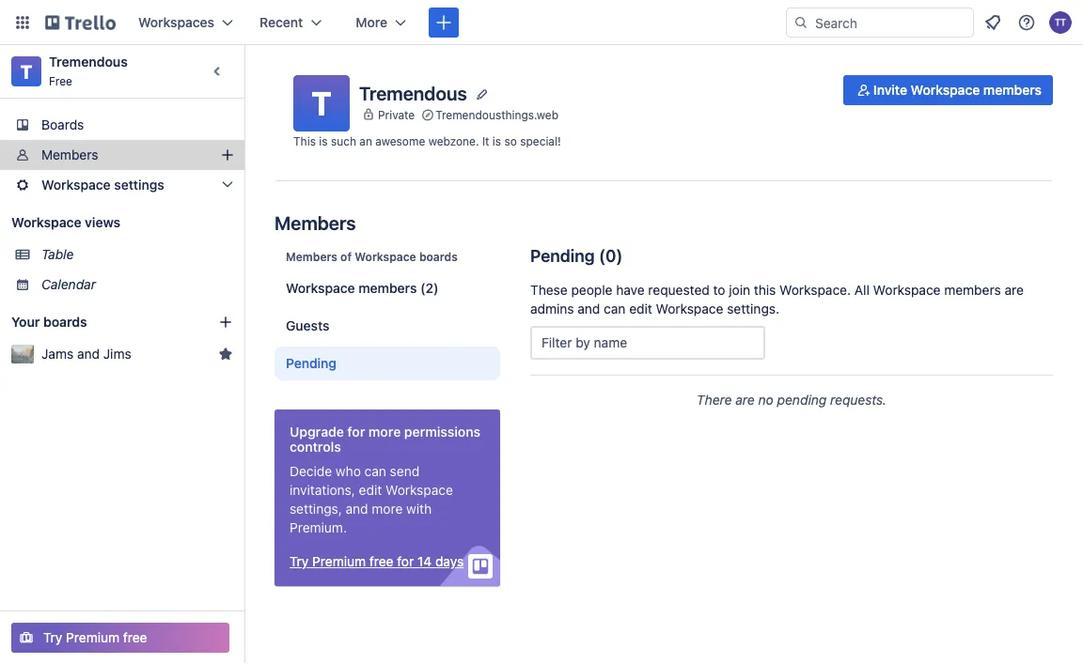 Task type: describe. For each thing, give the bounding box(es) containing it.
members of workspace boards
[[286, 250, 458, 263]]

workspace right of
[[355, 250, 416, 263]]

tremendousthings.web link
[[436, 106, 559, 124]]

workspace inside workspace settings popup button
[[41, 177, 111, 193]]

to
[[713, 283, 725, 298]]

workspace views
[[11, 215, 120, 230]]

table link
[[41, 245, 233, 264]]

this is such an awesome webzone. it is so special!
[[293, 134, 561, 148]]

admins
[[530, 301, 574, 317]]

free for try premium free
[[123, 630, 147, 646]]

open information menu image
[[1017, 13, 1036, 32]]

members link
[[0, 140, 244, 170]]

0
[[605, 245, 616, 266]]

members inside these people have requested to join this workspace. all workspace members are admins and can edit workspace settings.
[[944, 283, 1001, 298]]

webzone.
[[428, 134, 479, 148]]

have
[[616, 283, 645, 298]]

upgrade for more permissions controls decide who can send invitations, edit workspace settings, and more with premium.
[[290, 425, 481, 536]]

try for try premium free
[[43, 630, 62, 646]]

these people have requested to join this workspace. all workspace members are admins and can edit workspace settings.
[[530, 283, 1024, 317]]

there are no pending requests.
[[697, 393, 887, 408]]

primary element
[[0, 0, 1083, 45]]

workspace right "all"
[[873, 283, 941, 298]]

your boards with 1 items element
[[11, 311, 190, 334]]

tremendousthings.web
[[436, 108, 559, 122]]

1 is from the left
[[319, 134, 328, 148]]

can inside these people have requested to join this workspace. all workspace members are admins and can edit workspace settings.
[[604, 301, 626, 317]]

for inside upgrade for more permissions controls decide who can send invitations, edit workspace settings, and more with premium.
[[347, 425, 365, 440]]

workspaces button
[[127, 8, 245, 38]]

recent
[[260, 15, 303, 30]]

back to home image
[[45, 8, 116, 38]]

0 vertical spatial members
[[41, 147, 98, 163]]

decide
[[290, 464, 332, 480]]

jams and jims
[[41, 346, 131, 362]]

it
[[482, 134, 489, 148]]

try premium free
[[43, 630, 147, 646]]

invitations,
[[290, 483, 355, 498]]

workspace up table
[[11, 215, 81, 230]]

calendar
[[41, 277, 96, 292]]

jams
[[41, 346, 74, 362]]

premium.
[[290, 520, 347, 536]]

edit inside upgrade for more permissions controls decide who can send invitations, edit workspace settings, and more with premium.
[[359, 483, 382, 498]]

0 notifications image
[[982, 11, 1004, 34]]

settings
[[114, 177, 164, 193]]

)
[[616, 245, 623, 266]]

recent button
[[248, 8, 333, 38]]

jams and jims link
[[41, 345, 211, 364]]

no
[[758, 393, 774, 408]]

Search field
[[809, 8, 973, 37]]

2 is from the left
[[493, 134, 501, 148]]

this
[[754, 283, 776, 298]]

invite workspace members
[[873, 82, 1042, 98]]

awesome
[[375, 134, 425, 148]]

Filter by name text field
[[530, 326, 765, 360]]

premium for try premium free for 14 days
[[312, 554, 366, 570]]

workspace inside upgrade for more permissions controls decide who can send invitations, edit workspace settings, and more with premium.
[[385, 483, 453, 498]]

tremendous free
[[49, 54, 128, 87]]

t for t link
[[20, 60, 32, 82]]

t link
[[11, 56, 41, 87]]

1 vertical spatial more
[[372, 502, 403, 517]]

private
[[378, 108, 415, 122]]

permissions
[[404, 425, 481, 440]]

2 vertical spatial members
[[286, 250, 337, 263]]

edit inside these people have requested to join this workspace. all workspace members are admins and can edit workspace settings.
[[629, 301, 652, 317]]

people
[[571, 283, 613, 298]]

such
[[331, 134, 356, 148]]

tremendous link
[[49, 54, 128, 70]]

requests.
[[830, 393, 887, 408]]

workspace down requested
[[656, 301, 723, 317]]

your boards
[[11, 315, 87, 330]]

try premium free button
[[11, 623, 229, 653]]

terry turtle (terryturtle) image
[[1049, 11, 1072, 34]]

more
[[356, 15, 387, 30]]

more button
[[344, 8, 418, 38]]

requested
[[648, 283, 710, 298]]

free
[[49, 74, 72, 87]]

all
[[854, 283, 870, 298]]

invite workspace members button
[[843, 75, 1053, 105]]



Task type: locate. For each thing, give the bounding box(es) containing it.
more up send
[[368, 425, 401, 440]]

0 horizontal spatial premium
[[66, 630, 120, 646]]

workspaces
[[138, 15, 214, 30]]

t
[[20, 60, 32, 82], [311, 84, 332, 123]]

is
[[319, 134, 328, 148], [493, 134, 501, 148]]

0 vertical spatial and
[[578, 301, 600, 317]]

0 horizontal spatial free
[[123, 630, 147, 646]]

1 horizontal spatial boards
[[419, 250, 458, 263]]

premium for try premium free
[[66, 630, 120, 646]]

an
[[359, 134, 372, 148]]

members inside button
[[983, 82, 1042, 98]]

pending up these
[[530, 245, 595, 266]]

who
[[336, 464, 361, 480]]

workspace
[[911, 82, 980, 98], [41, 177, 111, 193], [11, 215, 81, 230], [355, 250, 416, 263], [286, 281, 355, 296], [873, 283, 941, 298], [656, 301, 723, 317], [385, 483, 453, 498]]

0 horizontal spatial pending
[[286, 356, 337, 371]]

14
[[417, 554, 432, 570]]

0 horizontal spatial for
[[347, 425, 365, 440]]

pending
[[530, 245, 595, 266], [286, 356, 337, 371]]

0 vertical spatial pending
[[530, 245, 595, 266]]

and inside these people have requested to join this workspace. all workspace members are admins and can edit workspace settings.
[[578, 301, 600, 317]]

and down who
[[346, 502, 368, 517]]

starred icon image
[[218, 347, 233, 362]]

edit down who
[[359, 483, 382, 498]]

are
[[1005, 283, 1024, 298], [736, 393, 755, 408]]

members up of
[[275, 212, 356, 234]]

1 horizontal spatial tremendous
[[359, 82, 467, 104]]

workspace settings button
[[0, 170, 244, 200]]

free for try premium free for 14 days
[[369, 554, 394, 570]]

for inside button
[[397, 554, 414, 570]]

1 vertical spatial boards
[[43, 315, 87, 330]]

t button
[[293, 75, 350, 132]]

1 vertical spatial free
[[123, 630, 147, 646]]

edit
[[629, 301, 652, 317], [359, 483, 382, 498]]

and down people
[[578, 301, 600, 317]]

(2)
[[420, 281, 439, 296]]

( 0 )
[[599, 245, 623, 266]]

and left jims
[[77, 346, 100, 362]]

are inside these people have requested to join this workspace. all workspace members are admins and can edit workspace settings.
[[1005, 283, 1024, 298]]

1 horizontal spatial are
[[1005, 283, 1024, 298]]

try for try premium free for 14 days
[[290, 554, 309, 570]]

1 vertical spatial members
[[275, 212, 356, 234]]

0 vertical spatial for
[[347, 425, 365, 440]]

workspace settings
[[41, 177, 164, 193]]

0 vertical spatial tremendous
[[49, 54, 128, 70]]

1 vertical spatial tremendous
[[359, 82, 467, 104]]

add board image
[[218, 315, 233, 330]]

can down the have on the right of page
[[604, 301, 626, 317]]

settings.
[[727, 301, 779, 317]]

0 vertical spatial more
[[368, 425, 401, 440]]

0 horizontal spatial edit
[[359, 483, 382, 498]]

2 horizontal spatial and
[[578, 301, 600, 317]]

0 vertical spatial can
[[604, 301, 626, 317]]

this
[[293, 134, 316, 148]]

these
[[530, 283, 568, 298]]

for left 14
[[397, 554, 414, 570]]

boards
[[41, 117, 84, 133]]

workspace up guests
[[286, 281, 355, 296]]

t up this
[[311, 84, 332, 123]]

1 vertical spatial try
[[43, 630, 62, 646]]

tremendous up free
[[49, 54, 128, 70]]

t for 't' button
[[311, 84, 332, 123]]

and for upgrade
[[346, 502, 368, 517]]

(
[[599, 245, 605, 266]]

0 horizontal spatial boards
[[43, 315, 87, 330]]

1 vertical spatial for
[[397, 554, 414, 570]]

premium
[[312, 554, 366, 570], [66, 630, 120, 646]]

free
[[369, 554, 394, 570], [123, 630, 147, 646]]

try inside try premium free for 14 days button
[[290, 554, 309, 570]]

settings,
[[290, 502, 342, 517]]

of
[[340, 250, 352, 263]]

tremendous
[[49, 54, 128, 70], [359, 82, 467, 104]]

0 horizontal spatial and
[[77, 346, 100, 362]]

controls
[[290, 440, 341, 455]]

1 horizontal spatial premium
[[312, 554, 366, 570]]

1 vertical spatial pending
[[286, 356, 337, 371]]

t left free
[[20, 60, 32, 82]]

views
[[85, 215, 120, 230]]

0 vertical spatial free
[[369, 554, 394, 570]]

with
[[406, 502, 432, 517]]

search image
[[794, 15, 809, 30]]

0 vertical spatial t
[[20, 60, 32, 82]]

can
[[604, 301, 626, 317], [364, 464, 386, 480]]

1 horizontal spatial edit
[[629, 301, 652, 317]]

workspace up with
[[385, 483, 453, 498]]

boards up jams
[[43, 315, 87, 330]]

boards up (2) at top
[[419, 250, 458, 263]]

0 horizontal spatial can
[[364, 464, 386, 480]]

1 vertical spatial edit
[[359, 483, 382, 498]]

create board or workspace image
[[434, 13, 453, 32]]

guests
[[286, 318, 329, 334]]

send
[[390, 464, 420, 480]]

0 horizontal spatial is
[[319, 134, 328, 148]]

1 horizontal spatial t
[[311, 84, 332, 123]]

can inside upgrade for more permissions controls decide who can send invitations, edit workspace settings, and more with premium.
[[364, 464, 386, 480]]

special!
[[520, 134, 561, 148]]

workspace right invite on the top right of page
[[911, 82, 980, 98]]

workspace.
[[780, 283, 851, 298]]

0 horizontal spatial t
[[20, 60, 32, 82]]

edit down the have on the right of page
[[629, 301, 652, 317]]

1 vertical spatial premium
[[66, 630, 120, 646]]

workspace inside invite workspace members button
[[911, 82, 980, 98]]

table
[[41, 247, 74, 262]]

0 horizontal spatial are
[[736, 393, 755, 408]]

1 vertical spatial t
[[311, 84, 332, 123]]

members
[[983, 82, 1042, 98], [359, 281, 417, 296], [944, 283, 1001, 298]]

more left with
[[372, 502, 403, 517]]

and inside upgrade for more permissions controls decide who can send invitations, edit workspace settings, and more with premium.
[[346, 502, 368, 517]]

2 vertical spatial and
[[346, 502, 368, 517]]

0 vertical spatial try
[[290, 554, 309, 570]]

0 horizontal spatial try
[[43, 630, 62, 646]]

days
[[435, 554, 464, 570]]

t inside button
[[311, 84, 332, 123]]

1 horizontal spatial and
[[346, 502, 368, 517]]

sm image
[[855, 81, 873, 100]]

1 vertical spatial and
[[77, 346, 100, 362]]

members left of
[[286, 250, 337, 263]]

try
[[290, 554, 309, 570], [43, 630, 62, 646]]

and
[[578, 301, 600, 317], [77, 346, 100, 362], [346, 502, 368, 517]]

try inside try premium free button
[[43, 630, 62, 646]]

0 vertical spatial boards
[[419, 250, 458, 263]]

1 horizontal spatial can
[[604, 301, 626, 317]]

members
[[41, 147, 98, 163], [275, 212, 356, 234], [286, 250, 337, 263]]

calendar link
[[41, 275, 233, 294]]

try premium free for 14 days
[[290, 554, 464, 570]]

your
[[11, 315, 40, 330]]

pending link
[[275, 347, 500, 381]]

more
[[368, 425, 401, 440], [372, 502, 403, 517]]

0 horizontal spatial tremendous
[[49, 54, 128, 70]]

guests link
[[275, 309, 500, 343]]

there
[[697, 393, 732, 408]]

workspace members
[[286, 281, 417, 296]]

pending
[[777, 393, 827, 408]]

boards
[[419, 250, 458, 263], [43, 315, 87, 330]]

1 vertical spatial are
[[736, 393, 755, 408]]

pending down guests
[[286, 356, 337, 371]]

invite
[[873, 82, 907, 98]]

is right it
[[493, 134, 501, 148]]

1 horizontal spatial pending
[[530, 245, 595, 266]]

jims
[[103, 346, 131, 362]]

try premium free for 14 days button
[[290, 553, 464, 572]]

upgrade
[[290, 425, 344, 440]]

0 vertical spatial are
[[1005, 283, 1024, 298]]

1 horizontal spatial try
[[290, 554, 309, 570]]

join
[[729, 283, 750, 298]]

tremendous up private
[[359, 82, 467, 104]]

is right this
[[319, 134, 328, 148]]

boards link
[[0, 110, 244, 140]]

workspace up workspace views
[[41, 177, 111, 193]]

members down boards
[[41, 147, 98, 163]]

tremendous for tremendous
[[359, 82, 467, 104]]

tremendous for tremendous free
[[49, 54, 128, 70]]

1 horizontal spatial is
[[493, 134, 501, 148]]

1 horizontal spatial for
[[397, 554, 414, 570]]

for right upgrade at the bottom left of the page
[[347, 425, 365, 440]]

can right who
[[364, 464, 386, 480]]

0 vertical spatial edit
[[629, 301, 652, 317]]

1 horizontal spatial free
[[369, 554, 394, 570]]

workspace navigation collapse icon image
[[205, 58, 231, 85]]

and for these
[[578, 301, 600, 317]]

0 vertical spatial premium
[[312, 554, 366, 570]]

1 vertical spatial can
[[364, 464, 386, 480]]

so
[[504, 134, 517, 148]]

for
[[347, 425, 365, 440], [397, 554, 414, 570]]



Task type: vqa. For each thing, say whether or not it's contained in the screenshot.
the right Premium
yes



